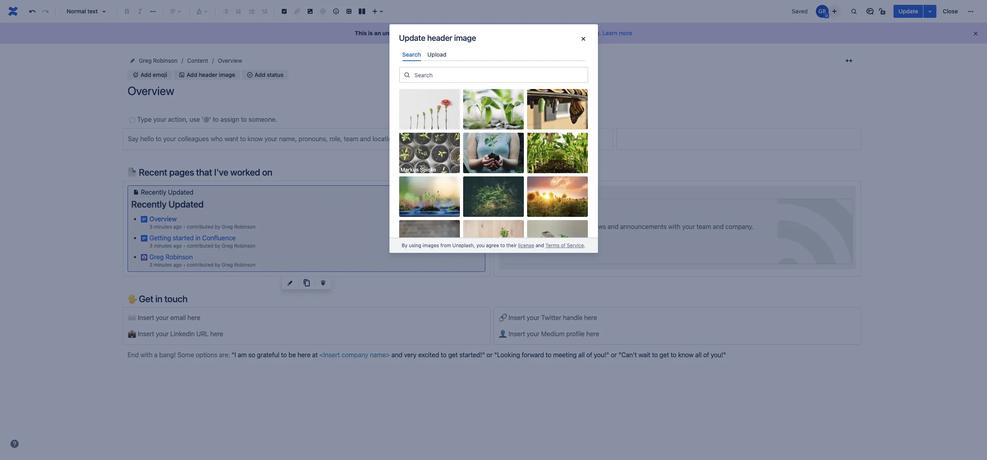 Task type: locate. For each thing, give the bounding box(es) containing it.
overview 3 minutes ago • contributed by greg robinson
[[149, 215, 255, 230]]

the
[[581, 30, 589, 36]]

spiske
[[420, 166, 436, 173]]

0 horizontal spatial you!"
[[594, 352, 609, 359]]

2 vertical spatial minutes
[[154, 262, 172, 268]]

recently down recently updated icon
[[131, 199, 166, 210]]

update for update
[[899, 8, 918, 15]]

i'm not even sure what these are to be honest but they seemed to be growing from the moss on a neighbours fence. i got super close and did my best to make them look ethereal. in retrospect, i would love to shoot at f8 and increase the dof a little bit more. image
[[399, 177, 460, 217]]

2010 was a boon year for these butterflies in my garden. i had a dozen chrysalis in all manner of morphs at any one time. in this image you can see the new green chrysalis coloration, one that's about ready to emerge (the clear one), and a butterfly that's already come out. they will hang for hours and dry their wings and are, in fact, quite fragile. image
[[527, 89, 588, 130]]

1 horizontal spatial you!"
[[711, 352, 726, 359]]

update header image
[[399, 33, 476, 43]]

💼
[[128, 330, 138, 338]]

and
[[360, 135, 371, 143], [608, 223, 618, 230], [713, 223, 724, 230], [536, 243, 544, 249], [392, 352, 402, 359]]

updated
[[168, 189, 193, 196], [168, 199, 204, 210]]

that
[[196, 167, 212, 178]]

remote).
[[432, 135, 457, 143]]

options
[[196, 352, 217, 359]]

overview link up getting
[[149, 215, 177, 223]]

image right 'add' in the left top of the page
[[219, 71, 235, 78]]

in for get
[[155, 294, 162, 304]]

header inside button
[[199, 71, 217, 78]]

update inside button
[[899, 8, 918, 15]]

📄
[[128, 167, 137, 178]]

update
[[899, 8, 918, 15], [399, 33, 425, 43]]

get right wait at the right bottom of the page
[[660, 352, 669, 359]]

minutes inside the greg robinson 3 minutes ago • contributed by greg robinson
[[154, 262, 172, 268]]

greg inside overview 3 minutes ago • contributed by greg robinson
[[222, 224, 233, 230]]

header right 'add' in the left top of the page
[[199, 71, 217, 78]]

redo ⌘⇧z image
[[40, 6, 50, 16]]

1 vertical spatial blog
[[534, 241, 545, 248]]

you inside update header image dialog
[[476, 243, 485, 249]]

1 vertical spatial update
[[399, 33, 425, 43]]

1 vertical spatial 3
[[149, 243, 152, 249]]

recently updated down recent on the top of the page
[[141, 189, 193, 196]]

0 vertical spatial know
[[248, 135, 263, 143]]

1 vertical spatial overview link
[[149, 215, 177, 223]]

image right only
[[454, 33, 476, 43]]

0 vertical spatial a
[[532, 223, 535, 230]]

0 vertical spatial minutes
[[154, 224, 172, 230]]

or right started!"
[[487, 352, 493, 359]]

1 horizontal spatial get
[[660, 352, 669, 359]]

with right announcements
[[668, 223, 681, 230]]

or left '"can't'
[[611, 352, 617, 359]]

1 3 from the top
[[149, 224, 152, 230]]

0 vertical spatial in
[[195, 234, 201, 242]]

0 vertical spatial post
[[551, 223, 564, 230]]

1 ago from the top
[[173, 224, 182, 230]]

greg robinson link
[[139, 56, 177, 66], [222, 224, 255, 230], [222, 243, 255, 249], [149, 253, 193, 261], [222, 262, 255, 268]]

add image, video, or file image
[[305, 6, 315, 16]]

0 vertical spatial with
[[668, 223, 681, 230]]

1 horizontal spatial overview
[[218, 57, 242, 64]]

🖐
[[128, 294, 137, 304]]

• inside getting started in confluence 3 minutes ago • contributed by greg robinson
[[183, 243, 186, 249]]

post left service
[[547, 241, 559, 248]]

update button
[[894, 5, 923, 18]]

2 ago from the top
[[173, 243, 182, 249]]

your
[[163, 135, 176, 143], [265, 135, 277, 143], [682, 223, 695, 230]]

getting started in confluence link
[[149, 234, 236, 242]]

1 horizontal spatial your
[[265, 135, 277, 143]]

update inside dialog
[[399, 33, 425, 43]]

2 vertical spatial •
[[183, 262, 186, 268]]

0 vertical spatial overview
[[218, 57, 242, 64]]

1 vertical spatial by
[[215, 243, 220, 249]]

create inside button
[[515, 241, 532, 248]]

and left terms
[[536, 243, 544, 249]]

2 vertical spatial by
[[215, 262, 220, 268]]

recently updated down recently updated icon
[[131, 199, 204, 210]]

1 horizontal spatial header
[[427, 33, 452, 43]]

recently updated image
[[131, 188, 141, 197]]

posts
[[527, 189, 543, 196]]

1 it from the left
[[482, 30, 485, 36]]

0 vertical spatial image
[[454, 33, 476, 43]]

post inside create blog post button
[[547, 241, 559, 248]]

3 by from the top
[[215, 262, 220, 268]]

in
[[195, 234, 201, 242], [155, 294, 162, 304]]

corn rows image
[[527, 133, 588, 173]]

1 get from the left
[[448, 352, 458, 359]]

1 horizontal spatial image
[[454, 33, 476, 43]]

2 vertical spatial contributed
[[187, 262, 213, 268]]

0 vertical spatial contributed
[[187, 224, 213, 230]]

1 horizontal spatial update
[[899, 8, 918, 15]]

0 horizontal spatial with
[[140, 352, 153, 359]]

3 inside getting started in confluence 3 minutes ago • contributed by greg robinson
[[149, 243, 152, 249]]

image inside dialog
[[454, 33, 476, 43]]

3 inside overview 3 minutes ago • contributed by greg robinson
[[149, 224, 152, 230]]

3 contributed from the top
[[187, 262, 213, 268]]

you right until
[[500, 30, 509, 36]]

updated up overview 3 minutes ago • contributed by greg robinson
[[168, 199, 204, 210]]

blog
[[512, 189, 525, 196], [511, 205, 529, 216]]

• inside overview 3 minutes ago • contributed by greg robinson
[[183, 224, 186, 230]]

1 vertical spatial know
[[678, 352, 694, 359]]

0 horizontal spatial all
[[578, 352, 585, 359]]

touch
[[164, 294, 188, 304]]

2 by from the top
[[215, 243, 220, 249]]

bullet list ⌘⇧8 image
[[221, 6, 230, 16]]

create for create a blog post to share news and announcements with your team and company.
[[511, 223, 530, 230]]

0 horizontal spatial overview link
[[149, 215, 177, 223]]

blog left posts
[[512, 189, 525, 196]]

2 contributed from the top
[[187, 243, 213, 249]]

greg robinson link for getting started in confluence
[[222, 243, 255, 249]]

add
[[187, 71, 197, 78]]

1 vertical spatial create
[[515, 241, 532, 248]]

1 minutes from the top
[[154, 224, 172, 230]]

1 horizontal spatial team
[[697, 223, 711, 230]]

1 vertical spatial in
[[155, 294, 162, 304]]

name>
[[370, 352, 390, 359]]

1 contributed from the top
[[187, 224, 213, 230]]

say
[[128, 135, 139, 143]]

1 vertical spatial minutes
[[154, 243, 172, 249]]

tab list containing search
[[399, 48, 588, 61]]

updated down 'pages'
[[168, 189, 193, 196]]

you're
[[412, 135, 430, 143]]

Give this page a title text field
[[128, 84, 856, 98]]

in inside getting started in confluence 3 minutes ago • contributed by greg robinson
[[195, 234, 201, 242]]

greg robinson link for greg robinson
[[222, 262, 255, 268]]

0 horizontal spatial it
[[482, 30, 485, 36]]

2 3 from the top
[[149, 243, 152, 249]]

1 • from the top
[[183, 224, 186, 230]]

greg robinson
[[139, 57, 177, 64]]

link.
[[591, 30, 601, 36]]

get left started!"
[[448, 352, 458, 359]]

contributed up getting started in confluence link
[[187, 224, 213, 230]]

and right news
[[608, 223, 618, 230]]

share
[[573, 223, 589, 230]]

with right end
[[140, 352, 153, 359]]

(or
[[397, 135, 405, 143]]

draft.
[[418, 30, 434, 36]]

team
[[344, 135, 358, 143], [697, 223, 711, 230]]

3 inside the greg robinson 3 minutes ago • contributed by greg robinson
[[149, 262, 152, 268]]

or left give
[[536, 30, 541, 36]]

update left the adjust update settings image
[[899, 8, 918, 15]]

Main content area, start typing to enter text. text field
[[123, 115, 861, 361]]

0 horizontal spatial update
[[399, 33, 425, 43]]

a
[[532, 223, 535, 230], [154, 352, 158, 359]]

in right get at the left bottom of the page
[[155, 294, 162, 304]]

numbered list ⌘⇧7 image
[[234, 6, 243, 16]]

greg robinson 3 minutes ago • contributed by greg robinson
[[149, 253, 255, 268]]

contributed
[[187, 224, 213, 230], [187, 243, 213, 249], [187, 262, 213, 268]]

in for started
[[195, 234, 201, 242]]

getting started in confluence 3 minutes ago • contributed by greg robinson
[[149, 234, 255, 249]]

0 vertical spatial header
[[427, 33, 452, 43]]

blog down stream
[[537, 223, 549, 230]]

be
[[289, 352, 296, 359]]

robinson inside getting started in confluence 3 minutes ago • contributed by greg robinson
[[234, 243, 255, 249]]

post up terms
[[551, 223, 564, 230]]

3 3 from the top
[[149, 262, 152, 268]]

image icon image
[[178, 72, 185, 78]]

1 horizontal spatial with
[[668, 223, 681, 230]]

overview up "add header image"
[[218, 57, 242, 64]]

recently down recent on the top of the page
[[141, 189, 166, 196]]

blog left terms
[[534, 241, 545, 248]]

2 vertical spatial ago
[[173, 262, 182, 268]]

a left bang!
[[154, 352, 158, 359]]

tab list
[[399, 48, 588, 61]]

minutes inside getting started in confluence 3 minutes ago • contributed by greg robinson
[[154, 243, 172, 249]]

1 horizontal spatial all
[[695, 352, 702, 359]]

blog for blog posts
[[512, 189, 525, 196]]

contributed down getting started in confluence 3 minutes ago • contributed by greg robinson
[[187, 262, 213, 268]]

update header image dialog
[[389, 24, 598, 460]]

get
[[448, 352, 458, 359], [660, 352, 669, 359]]

0 vertical spatial •
[[183, 224, 186, 230]]

contributed inside overview 3 minutes ago • contributed by greg robinson
[[187, 224, 213, 230]]

overview inside overview 3 minutes ago • contributed by greg robinson
[[149, 215, 177, 223]]

.
[[584, 243, 585, 249]]

recent
[[139, 167, 167, 178]]

0 vertical spatial team
[[344, 135, 358, 143]]

<insert
[[319, 352, 340, 359]]

a down blog stream at the right top of page
[[532, 223, 535, 230]]

undo ⌘z image
[[28, 6, 37, 16]]

2 minutes from the top
[[154, 243, 172, 249]]

1 horizontal spatial in
[[195, 234, 201, 242]]

1 vertical spatial a
[[154, 352, 158, 359]]

overview up getting
[[149, 215, 177, 223]]

their
[[506, 243, 517, 249]]

or
[[536, 30, 541, 36], [487, 352, 493, 359], [611, 352, 617, 359]]

3 ago from the top
[[173, 262, 182, 268]]

✉️
[[128, 314, 138, 322]]

header for add
[[199, 71, 217, 78]]

0 horizontal spatial overview
[[149, 215, 177, 223]]

at
[[312, 352, 318, 359]]

markus
[[401, 166, 419, 173]]

1 vertical spatial image
[[219, 71, 235, 78]]

it right publish
[[531, 30, 534, 36]]

2 vertical spatial 3
[[149, 262, 152, 268]]

blog posts
[[512, 189, 543, 196]]

to
[[156, 135, 162, 143], [240, 135, 246, 143], [566, 223, 571, 230], [500, 243, 505, 249], [281, 352, 287, 359], [441, 352, 447, 359], [546, 352, 551, 359], [652, 352, 658, 359], [671, 352, 677, 359]]

in right "started"
[[195, 234, 201, 242]]

team left 'company.'
[[697, 223, 711, 230]]

by inside the greg robinson 3 minutes ago • contributed by greg robinson
[[215, 262, 220, 268]]

urban gardening – raising tomatoes for self support image
[[399, 133, 460, 173]]

•
[[183, 224, 186, 230], [183, 243, 186, 249], [183, 262, 186, 268]]

0 horizontal spatial in
[[155, 294, 162, 304]]

overview for overview
[[218, 57, 242, 64]]

1 vertical spatial contributed
[[187, 243, 213, 249]]

3 minutes from the top
[[154, 262, 172, 268]]

1 by from the top
[[215, 224, 220, 230]]

it right the see
[[482, 30, 485, 36]]

update up "search"
[[399, 33, 425, 43]]

greg
[[139, 57, 152, 64], [222, 224, 233, 230], [222, 243, 233, 249], [149, 253, 164, 261], [222, 262, 233, 268]]

1 vertical spatial team
[[697, 223, 711, 230]]

contributed down getting started in confluence link
[[187, 243, 213, 249]]

want
[[224, 135, 238, 143]]

1 vertical spatial •
[[183, 243, 186, 249]]

minutes inside overview 3 minutes ago • contributed by greg robinson
[[154, 224, 172, 230]]

1 vertical spatial overview
[[149, 215, 177, 223]]

blog inside button
[[534, 241, 545, 248]]

1 horizontal spatial it
[[531, 30, 534, 36]]

you left can
[[449, 30, 459, 36]]

0 vertical spatial update
[[899, 8, 918, 15]]

you!"
[[594, 352, 609, 359], [711, 352, 726, 359]]

create blog post button
[[511, 239, 563, 251]]

0 horizontal spatial get
[[448, 352, 458, 359]]

0 vertical spatial blog
[[512, 189, 525, 196]]

0 vertical spatial ago
[[173, 224, 182, 230]]

blog down blog posts
[[511, 205, 529, 216]]

wait
[[639, 352, 650, 359]]

adjust update settings image
[[925, 6, 935, 16]]

0 vertical spatial create
[[511, 223, 530, 230]]

1 horizontal spatial you
[[476, 243, 485, 249]]

bold ⌘b image
[[122, 6, 132, 16]]

team right role,
[[344, 135, 358, 143]]

from
[[440, 243, 451, 249]]

1 horizontal spatial a
[[532, 223, 535, 230]]

end with a bang! some options are: "i am so grateful to be here at <insert company name> and very excited to get started!" or "looking forward to meeting all of you!" or "can't wait to get to know all of you!"
[[128, 352, 726, 359]]

1 vertical spatial header
[[199, 71, 217, 78]]

header inside dialog
[[427, 33, 452, 43]]

2 horizontal spatial or
[[611, 352, 617, 359]]

1 horizontal spatial know
[[678, 352, 694, 359]]

1 vertical spatial ago
[[173, 243, 182, 249]]

add header image
[[187, 71, 235, 78]]

grateful
[[257, 352, 279, 359]]

ago inside the greg robinson 3 minutes ago • contributed by greg robinson
[[173, 262, 182, 268]]

to inside update header image dialog
[[500, 243, 505, 249]]

service
[[567, 243, 584, 249]]

overview link
[[218, 56, 242, 66], [149, 215, 177, 223]]

content
[[187, 57, 208, 64]]

link image
[[292, 6, 302, 16]]

3
[[149, 224, 152, 230], [149, 243, 152, 249], [149, 262, 152, 268]]

header up the upload
[[427, 33, 452, 43]]

make page fixed-width image
[[844, 56, 854, 66]]

copy image
[[302, 278, 311, 288]]

this is an unpublished draft. only you can see it until you publish it or give someone the link. learn more
[[355, 30, 632, 36]]

blog
[[537, 223, 549, 230], [534, 241, 545, 248]]

0 horizontal spatial know
[[248, 135, 263, 143]]

1 horizontal spatial overview link
[[218, 56, 242, 66]]

overview link up "add header image"
[[218, 56, 242, 66]]

0 vertical spatial 3
[[149, 224, 152, 230]]

markus spiske link
[[399, 166, 460, 173]]

1 vertical spatial post
[[547, 241, 559, 248]]

2 you!" from the left
[[711, 352, 726, 359]]

📄 recent pages that i've worked on
[[128, 167, 272, 178]]

2 • from the top
[[183, 243, 186, 249]]

0 horizontal spatial your
[[163, 135, 176, 143]]

you left the agree
[[476, 243, 485, 249]]

0 vertical spatial blog
[[537, 223, 549, 230]]

0 horizontal spatial header
[[199, 71, 217, 78]]

unsplash,
[[452, 243, 475, 249]]

pronouns,
[[299, 135, 328, 143]]

1 vertical spatial blog
[[511, 205, 529, 216]]

image inside button
[[219, 71, 235, 78]]

header
[[427, 33, 452, 43], [199, 71, 217, 78]]

0 horizontal spatial image
[[219, 71, 235, 78]]

3 • from the top
[[183, 262, 186, 268]]

greg robinson link for overview
[[222, 224, 255, 230]]

1 all from the left
[[578, 352, 585, 359]]

if
[[407, 135, 411, 143]]

0 horizontal spatial of
[[561, 243, 566, 249]]

0 vertical spatial by
[[215, 224, 220, 230]]

am
[[238, 352, 247, 359]]

know
[[248, 135, 263, 143], [678, 352, 694, 359]]



Task type: vqa. For each thing, say whether or not it's contained in the screenshot.
'Appswitcher Icon'
no



Task type: describe. For each thing, give the bounding box(es) containing it.
worked
[[230, 167, 260, 178]]

2 horizontal spatial your
[[682, 223, 695, 230]]

"can't
[[619, 352, 637, 359]]

robinson inside overview 3 minutes ago • contributed by greg robinson
[[234, 224, 255, 230]]

terms
[[546, 243, 560, 249]]

1 vertical spatial recently
[[131, 199, 166, 210]]

0 vertical spatial updated
[[168, 189, 193, 196]]

see
[[471, 30, 480, 36]]

on
[[262, 167, 272, 178]]

an
[[374, 30, 381, 36]]

this
[[355, 30, 367, 36]]

started
[[173, 234, 194, 242]]

1 vertical spatial with
[[140, 352, 153, 359]]

edit image
[[285, 278, 295, 288]]

and left 'company.'
[[713, 223, 724, 230]]

bang!
[[159, 352, 176, 359]]

• inside the greg robinson 3 minutes ago • contributed by greg robinson
[[183, 262, 186, 268]]

forward
[[522, 352, 544, 359]]

"i
[[232, 352, 236, 359]]

contributed inside the greg robinson 3 minutes ago • contributed by greg robinson
[[187, 262, 213, 268]]

outdent ⇧tab image
[[247, 6, 256, 16]]

🖐 get in touch
[[128, 294, 188, 304]]

using
[[409, 243, 421, 249]]

mention image
[[318, 6, 328, 16]]

2 horizontal spatial of
[[703, 352, 709, 359]]

unpublished
[[382, 30, 417, 36]]

overview link inside "main content area, start typing to enter text." text box
[[149, 215, 177, 223]]

update for update header image
[[399, 33, 425, 43]]

2 horizontal spatial you
[[500, 30, 509, 36]]

by inside overview 3 minutes ago • contributed by greg robinson
[[215, 224, 220, 230]]

hello
[[140, 135, 154, 143]]

role,
[[329, 135, 342, 143]]

by inside getting started in confluence 3 minutes ago • contributed by greg robinson
[[215, 243, 220, 249]]

very
[[404, 352, 417, 359]]

someone
[[555, 30, 579, 36]]

markus spiske
[[401, 166, 436, 173]]

layouts image
[[357, 6, 367, 16]]

how a flower grows. image
[[399, 89, 460, 130]]

learn more link
[[603, 30, 632, 36]]

getting
[[149, 234, 171, 242]]

create for create blog post
[[515, 241, 532, 248]]

blog stream
[[511, 205, 559, 216]]

end
[[128, 352, 139, 359]]

are:
[[219, 352, 230, 359]]

italic ⌘i image
[[135, 6, 145, 16]]

image for update header image
[[454, 33, 476, 43]]

excited
[[418, 352, 439, 359]]

learn
[[603, 30, 617, 36]]

only
[[436, 30, 448, 36]]

0 horizontal spatial team
[[344, 135, 358, 143]]

contributed inside getting started in confluence 3 minutes ago • contributed by greg robinson
[[187, 243, 213, 249]]

confluence image
[[6, 5, 19, 18]]

until
[[487, 30, 498, 36]]

header for update
[[427, 33, 452, 43]]

news
[[591, 223, 606, 230]]

is
[[368, 30, 373, 36]]

colleagues
[[178, 135, 209, 143]]

dismiss image
[[973, 30, 979, 37]]

started!"
[[459, 352, 485, 359]]

by
[[402, 243, 408, 249]]

image for add header image
[[219, 71, 235, 78]]

confluence image
[[6, 5, 19, 18]]

2 all from the left
[[695, 352, 702, 359]]

and inside update header image dialog
[[536, 243, 544, 249]]

👤
[[499, 330, 509, 338]]

here
[[298, 352, 311, 359]]

get
[[139, 294, 153, 304]]

announcements
[[620, 223, 667, 230]]

2 it from the left
[[531, 30, 534, 36]]

editor close icon image
[[578, 34, 588, 44]]

terms of service link
[[546, 243, 584, 249]]

and left location
[[360, 135, 371, 143]]

overview for overview 3 minutes ago • contributed by greg robinson
[[149, 215, 177, 223]]

images
[[423, 243, 439, 249]]

stream
[[531, 205, 559, 216]]

meeting
[[553, 352, 577, 359]]

1 vertical spatial recently updated
[[131, 199, 204, 210]]

remove image
[[318, 278, 328, 288]]

0 vertical spatial recently
[[141, 189, 166, 196]]

action item image
[[279, 6, 289, 16]]

0 vertical spatial overview link
[[218, 56, 242, 66]]

close
[[943, 8, 958, 15]]

ago inside getting started in confluence 3 minutes ago • contributed by greg robinson
[[173, 243, 182, 249]]

1 horizontal spatial or
[[536, 30, 541, 36]]

license
[[518, 243, 534, 249]]

indent tab image
[[260, 6, 269, 16]]

add header image button
[[174, 70, 240, 80]]

create blog post
[[515, 241, 559, 248]]

search
[[402, 51, 421, 58]]

location
[[373, 135, 396, 143]]

greg inside getting started in confluence 3 minutes ago • contributed by greg robinson
[[222, 243, 233, 249]]

0 horizontal spatial you
[[449, 30, 459, 36]]

saved
[[792, 8, 808, 15]]

conifer sapling image
[[463, 177, 524, 217]]

1 you!" from the left
[[594, 352, 609, 359]]

tab list inside update header image dialog
[[399, 48, 588, 61]]

a beautiful evening next to a field of sunflowers. image
[[527, 177, 588, 217]]

i've
[[214, 167, 228, 178]]

license link
[[518, 243, 534, 249]]

create a blog post to share news and announcements with your team and company.
[[511, 223, 753, 230]]

more
[[619, 30, 632, 36]]

greg robinson image
[[816, 5, 829, 18]]

publish
[[510, 30, 529, 36]]

company.
[[725, 223, 753, 230]]

1 vertical spatial updated
[[168, 199, 204, 210]]

say hello to your colleagues who want to know your name, pronouns, role, team and location (or if you're remote).
[[128, 135, 457, 143]]

move this page image
[[129, 57, 136, 64]]

emoji image
[[331, 6, 341, 16]]

can
[[460, 30, 470, 36]]

some
[[177, 352, 194, 359]]

blog for blog stream
[[511, 205, 529, 216]]

close button
[[938, 5, 963, 18]]

upload
[[427, 51, 447, 58]]

🔗
[[499, 314, 509, 322]]

content link
[[187, 56, 208, 66]]

and left very
[[392, 352, 402, 359]]

"looking
[[494, 352, 520, 359]]

give
[[543, 30, 554, 36]]

of inside update header image dialog
[[561, 243, 566, 249]]

ago inside overview 3 minutes ago • contributed by greg robinson
[[173, 224, 182, 230]]

so
[[248, 352, 255, 359]]

0 horizontal spatial or
[[487, 352, 493, 359]]

agree
[[486, 243, 499, 249]]

2 get from the left
[[660, 352, 669, 359]]

pages
[[169, 167, 194, 178]]

table image
[[344, 6, 354, 16]]

blog posts image
[[502, 188, 512, 197]]

0 vertical spatial recently updated
[[141, 189, 193, 196]]

0 horizontal spatial a
[[154, 352, 158, 359]]

by using images from unsplash, you agree to their license and terms of service .
[[402, 243, 585, 249]]

Search field
[[412, 68, 587, 82]]

1 horizontal spatial of
[[586, 352, 592, 359]]

who
[[211, 135, 223, 143]]



